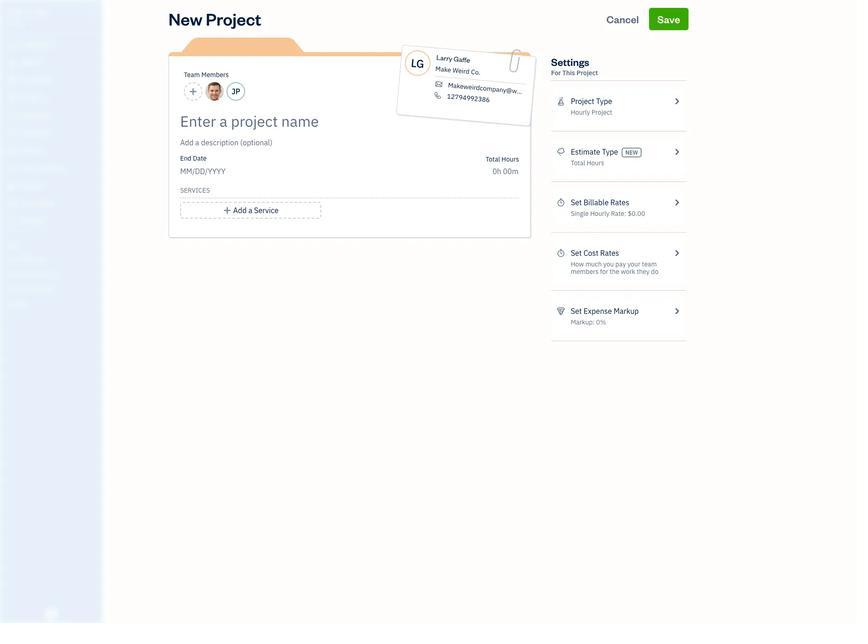 Task type: describe. For each thing, give the bounding box(es) containing it.
inc
[[36, 8, 49, 18]]

0 horizontal spatial total hours
[[486, 155, 519, 163]]

End date in  format text field
[[180, 167, 293, 176]]

1 horizontal spatial hours
[[587, 159, 604, 167]]

for
[[600, 267, 608, 276]]

expenses image
[[557, 305, 565, 317]]

single hourly rate : $0.00
[[571, 209, 645, 218]]

team
[[184, 71, 200, 79]]

billable
[[584, 198, 609, 207]]

set for set cost rates
[[571, 248, 582, 258]]

owner
[[7, 19, 25, 26]]

project inside settings for this project
[[577, 69, 598, 77]]

set for set billable rates
[[571, 198, 582, 207]]

save button
[[649, 8, 689, 30]]

type for project type
[[596, 97, 612, 106]]

main element
[[0, 0, 125, 623]]

lg
[[410, 55, 425, 71]]

larry
[[436, 53, 453, 63]]

hourly project
[[571, 108, 612, 117]]

a
[[248, 206, 252, 215]]

team members
[[184, 71, 229, 79]]

markup:
[[571, 318, 595, 326]]

make
[[435, 64, 451, 74]]

for
[[551, 69, 561, 77]]

set for set expense markup
[[571, 306, 582, 316]]

apps image
[[7, 240, 99, 248]]

work
[[621, 267, 635, 276]]

do
[[651, 267, 658, 276]]

invoice image
[[6, 93, 17, 103]]

dashboard image
[[6, 40, 17, 50]]

projects image
[[557, 96, 565, 107]]

new project
[[169, 8, 261, 30]]

settings
[[551, 55, 589, 68]]

larry gaffe make weird co.
[[435, 53, 481, 77]]

:
[[624, 209, 626, 218]]

pay
[[615, 260, 626, 268]]

team members image
[[7, 255, 99, 263]]

you
[[603, 260, 614, 268]]

how much you pay your team members for the work they do
[[571, 260, 658, 276]]

phone image
[[433, 91, 443, 99]]

estimate image
[[6, 76, 17, 85]]

Project Description text field
[[180, 137, 435, 148]]

set expense markup
[[571, 306, 639, 316]]

plus image
[[223, 205, 231, 216]]

add a service
[[233, 206, 279, 215]]

makeweirdcompany@weird.co
[[448, 81, 537, 97]]

add team member image
[[189, 86, 197, 97]]

members
[[201, 71, 229, 79]]

add
[[233, 206, 247, 215]]

co.
[[471, 68, 481, 77]]

bank connections image
[[7, 285, 99, 292]]



Task type: locate. For each thing, give the bounding box(es) containing it.
1 chevronright image from the top
[[673, 96, 681, 107]]

settings for this project
[[551, 55, 598, 77]]

chevronright image for set billable rates
[[673, 197, 681, 208]]

cancel button
[[598, 8, 647, 30]]

your
[[627, 260, 640, 268]]

hours up hourly budget text field
[[502, 155, 519, 163]]

0 horizontal spatial hours
[[502, 155, 519, 163]]

12794992386
[[447, 92, 490, 104]]

rate
[[611, 209, 624, 218]]

new
[[169, 8, 202, 30]]

items and services image
[[7, 270, 99, 278]]

0 vertical spatial rates
[[610, 198, 629, 207]]

members
[[571, 267, 599, 276]]

settings image
[[7, 300, 99, 307]]

much
[[586, 260, 602, 268]]

turtle
[[7, 8, 34, 18]]

1 set from the top
[[571, 198, 582, 207]]

save
[[657, 13, 680, 26]]

0 horizontal spatial hourly
[[571, 108, 590, 117]]

project
[[206, 8, 261, 30], [577, 69, 598, 77], [571, 97, 594, 106], [592, 108, 612, 117]]

1 horizontal spatial hourly
[[590, 209, 609, 218]]

chevronright image for set cost rates
[[673, 247, 681, 259]]

chevronright image
[[673, 96, 681, 107], [673, 197, 681, 208], [673, 247, 681, 259], [673, 305, 681, 317]]

project image
[[6, 146, 17, 156]]

hourly down project type
[[571, 108, 590, 117]]

4 chevronright image from the top
[[673, 305, 681, 317]]

0 vertical spatial set
[[571, 198, 582, 207]]

set up single
[[571, 198, 582, 207]]

3 set from the top
[[571, 306, 582, 316]]

chevronright image
[[673, 146, 681, 157]]

payment image
[[6, 111, 17, 120]]

$0.00
[[628, 209, 645, 218]]

service
[[254, 206, 279, 215]]

set cost rates
[[571, 248, 619, 258]]

freshbooks image
[[44, 608, 58, 619]]

chart image
[[6, 199, 17, 208]]

0 vertical spatial type
[[596, 97, 612, 106]]

add a service button
[[180, 202, 321, 219]]

date
[[193, 154, 207, 162]]

expense image
[[6, 129, 17, 138]]

cancel
[[606, 13, 639, 26]]

set up "markup:"
[[571, 306, 582, 316]]

1 horizontal spatial total
[[571, 159, 585, 167]]

the
[[610, 267, 619, 276]]

team
[[642, 260, 657, 268]]

1 vertical spatial hourly
[[590, 209, 609, 218]]

money image
[[6, 182, 17, 191]]

single
[[571, 209, 589, 218]]

jp
[[232, 87, 240, 96]]

type
[[596, 97, 612, 106], [602, 147, 618, 156]]

estimate type
[[571, 147, 618, 156]]

1 vertical spatial rates
[[600, 248, 619, 258]]

chevronright image for project type
[[673, 96, 681, 107]]

timetracking image
[[557, 197, 565, 208]]

2 vertical spatial set
[[571, 306, 582, 316]]

envelope image
[[434, 80, 444, 88]]

markup: 0%
[[571, 318, 606, 326]]

rates
[[610, 198, 629, 207], [600, 248, 619, 258]]

Project Name text field
[[180, 112, 435, 130]]

client image
[[6, 58, 17, 67]]

3 chevronright image from the top
[[673, 247, 681, 259]]

they
[[637, 267, 650, 276]]

cost
[[584, 248, 598, 258]]

this
[[562, 69, 575, 77]]

chevronright image for set expense markup
[[673, 305, 681, 317]]

how
[[571, 260, 584, 268]]

rates up rate
[[610, 198, 629, 207]]

set
[[571, 198, 582, 207], [571, 248, 582, 258], [571, 306, 582, 316]]

estimates image
[[557, 146, 565, 157]]

report image
[[6, 217, 17, 226]]

services
[[180, 186, 210, 195]]

estimate
[[571, 147, 600, 156]]

expense
[[584, 306, 612, 316]]

type left new on the top
[[602, 147, 618, 156]]

1 vertical spatial type
[[602, 147, 618, 156]]

rates for set billable rates
[[610, 198, 629, 207]]

set up the how
[[571, 248, 582, 258]]

gaffe
[[453, 54, 470, 65]]

set billable rates
[[571, 198, 629, 207]]

total hours down estimate
[[571, 159, 604, 167]]

type for estimate type
[[602, 147, 618, 156]]

type up hourly project
[[596, 97, 612, 106]]

total up hourly budget text field
[[486, 155, 500, 163]]

end
[[180, 154, 191, 162]]

hours down estimate type
[[587, 159, 604, 167]]

0 vertical spatial hourly
[[571, 108, 590, 117]]

markup
[[614, 306, 639, 316]]

hourly down set billable rates
[[590, 209, 609, 218]]

total hours up hourly budget text field
[[486, 155, 519, 163]]

new
[[625, 149, 638, 156]]

0 horizontal spatial total
[[486, 155, 500, 163]]

Hourly Budget text field
[[493, 167, 519, 176]]

hours
[[502, 155, 519, 163], [587, 159, 604, 167]]

end date
[[180, 154, 207, 162]]

total hours
[[486, 155, 519, 163], [571, 159, 604, 167]]

total down estimate
[[571, 159, 585, 167]]

hourly
[[571, 108, 590, 117], [590, 209, 609, 218]]

timer image
[[6, 164, 17, 173]]

timetracking image
[[557, 247, 565, 259]]

total
[[486, 155, 500, 163], [571, 159, 585, 167]]

1 vertical spatial set
[[571, 248, 582, 258]]

1 horizontal spatial total hours
[[571, 159, 604, 167]]

rates up the you
[[600, 248, 619, 258]]

weird
[[452, 66, 470, 76]]

rates for set cost rates
[[600, 248, 619, 258]]

2 chevronright image from the top
[[673, 197, 681, 208]]

turtle inc owner
[[7, 8, 49, 26]]

project type
[[571, 97, 612, 106]]

2 set from the top
[[571, 248, 582, 258]]

0%
[[596, 318, 606, 326]]



Task type: vqa. For each thing, say whether or not it's contained in the screenshot.
Save
yes



